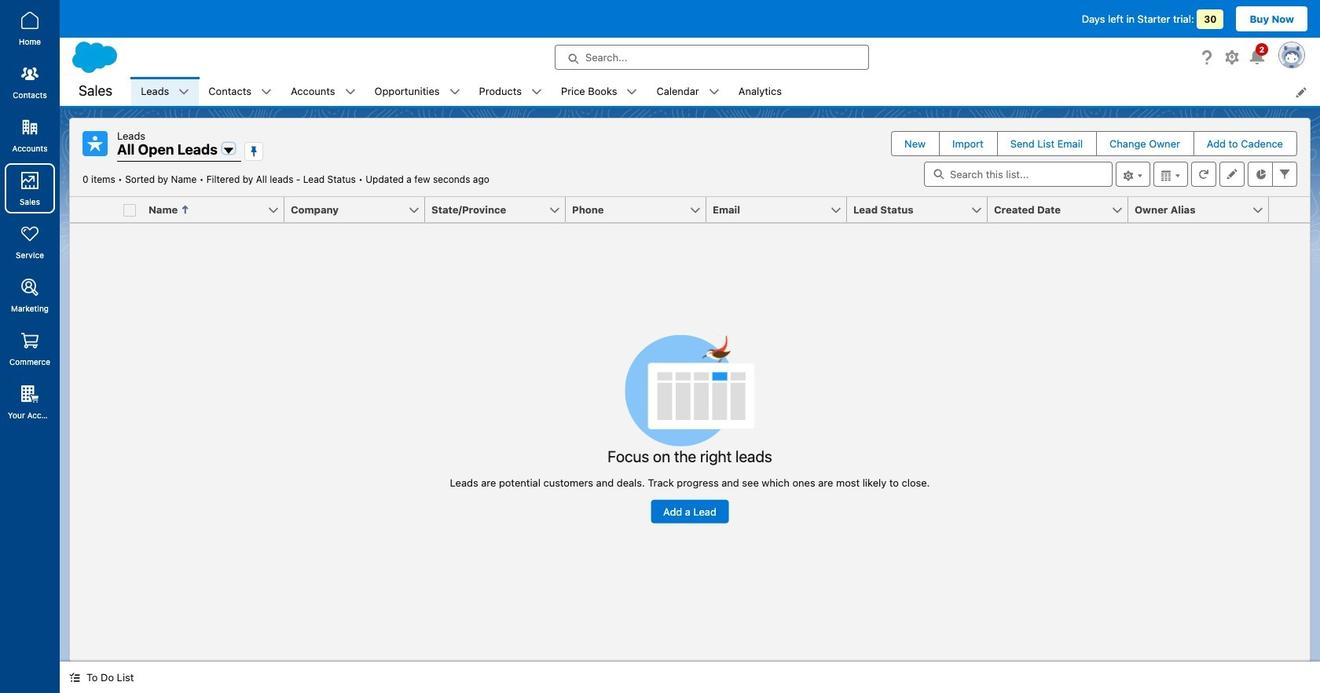 Task type: locate. For each thing, give the bounding box(es) containing it.
created date element
[[988, 197, 1138, 223]]

company element
[[284, 197, 435, 223]]

text default image
[[179, 87, 190, 98], [345, 87, 356, 98], [449, 87, 460, 98], [627, 87, 638, 98], [709, 87, 720, 98]]

cell
[[117, 197, 142, 223]]

all open leads|leads|list view element
[[69, 118, 1311, 662]]

text default image
[[261, 87, 272, 98], [531, 87, 542, 98], [69, 673, 80, 684]]

1 horizontal spatial text default image
[[261, 87, 272, 98]]

text default image for 3rd list item from right
[[531, 87, 542, 98]]

action image
[[1269, 197, 1310, 222]]

status
[[450, 335, 930, 524]]

5 text default image from the left
[[709, 87, 720, 98]]

name element
[[142, 197, 294, 223]]

7 list item from the left
[[647, 77, 729, 106]]

2 horizontal spatial text default image
[[531, 87, 542, 98]]

list item
[[131, 77, 199, 106], [199, 77, 281, 106], [281, 77, 365, 106], [365, 77, 470, 106], [470, 77, 552, 106], [552, 77, 647, 106], [647, 77, 729, 106]]

list
[[131, 77, 1320, 106]]

cell inside "all open leads|leads|list view" element
[[117, 197, 142, 223]]



Task type: vqa. For each thing, say whether or not it's contained in the screenshot.
text default image corresponding to second "LIST ITEM"
yes



Task type: describe. For each thing, give the bounding box(es) containing it.
action element
[[1269, 197, 1310, 223]]

phone element
[[566, 197, 716, 223]]

state/province element
[[425, 197, 575, 223]]

lead status element
[[847, 197, 997, 223]]

2 list item from the left
[[199, 77, 281, 106]]

2 text default image from the left
[[345, 87, 356, 98]]

all open leads status
[[83, 174, 366, 185]]

item number element
[[70, 197, 117, 223]]

3 list item from the left
[[281, 77, 365, 106]]

text default image for second list item
[[261, 87, 272, 98]]

email element
[[706, 197, 857, 223]]

1 list item from the left
[[131, 77, 199, 106]]

4 list item from the left
[[365, 77, 470, 106]]

item number image
[[70, 197, 117, 222]]

5 list item from the left
[[470, 77, 552, 106]]

owner alias element
[[1128, 197, 1278, 223]]

6 list item from the left
[[552, 77, 647, 106]]

3 text default image from the left
[[449, 87, 460, 98]]

1 text default image from the left
[[179, 87, 190, 98]]

0 horizontal spatial text default image
[[69, 673, 80, 684]]

4 text default image from the left
[[627, 87, 638, 98]]

Search All Open Leads list view. search field
[[924, 162, 1113, 187]]



